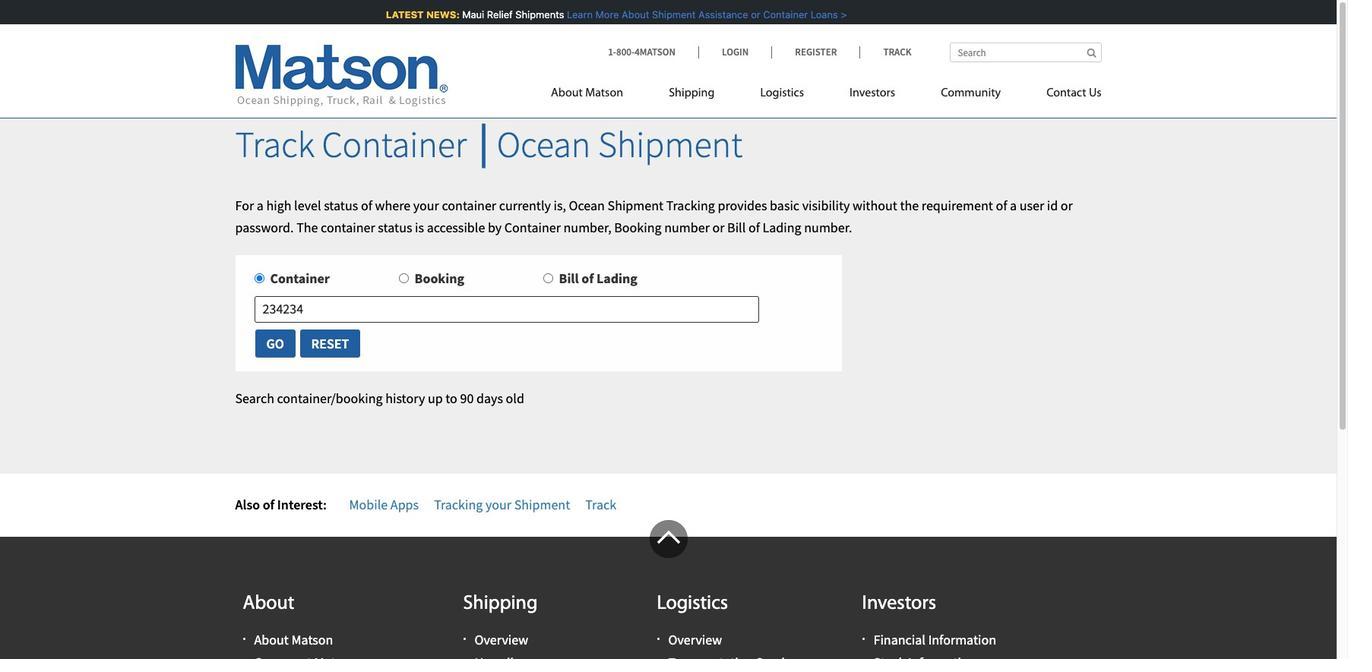 Task type: vqa. For each thing, say whether or not it's contained in the screenshot.
Bill of Lading
yes



Task type: locate. For each thing, give the bounding box(es) containing it.
container inside for a high level status of where your container currently is, ocean shipment tracking provides basic visibility without the requirement of a user id or password. the container status is accessible by container number, booking number or bill of lading number.
[[504, 219, 561, 236]]

accessible
[[427, 219, 485, 236]]

0 horizontal spatial a
[[257, 197, 264, 214]]

1 horizontal spatial overview link
[[668, 632, 722, 649]]

logistics down "register" link on the right top
[[760, 87, 804, 100]]

currently
[[499, 197, 551, 214]]

your
[[413, 197, 439, 214], [486, 496, 512, 514]]

1 horizontal spatial a
[[1010, 197, 1017, 214]]

is,
[[554, 197, 566, 214]]

0 vertical spatial booking
[[614, 219, 662, 236]]

register link
[[772, 46, 860, 59]]

logistics inside "footer"
[[657, 594, 728, 615]]

1 horizontal spatial shipping
[[669, 87, 715, 100]]

apps
[[391, 496, 419, 514]]

1 vertical spatial track
[[235, 122, 315, 167]]

2 overview from the left
[[668, 632, 722, 649]]

0 horizontal spatial your
[[413, 197, 439, 214]]

mobile apps
[[349, 496, 419, 514]]

container up accessible
[[442, 197, 496, 214]]

number
[[664, 219, 710, 236]]

blue matson logo with ocean, shipping, truck, rail and logistics written beneath it. image
[[235, 45, 448, 107]]

track
[[883, 46, 912, 59], [235, 122, 315, 167], [585, 496, 616, 514]]

bill right bill of lading radio
[[559, 270, 579, 288]]

1 vertical spatial booking
[[415, 270, 464, 288]]

1 overview from the left
[[475, 632, 528, 649]]

investors down "register" link on the right top
[[850, 87, 895, 100]]

where
[[375, 197, 411, 214]]

about matson
[[551, 87, 623, 100], [254, 632, 333, 649]]

about matson link
[[551, 80, 646, 111], [254, 632, 333, 649]]

container down the "currently"
[[504, 219, 561, 236]]

0 vertical spatial status
[[324, 197, 358, 214]]

user
[[1020, 197, 1044, 214]]

1 vertical spatial container
[[321, 219, 375, 236]]

by
[[488, 219, 502, 236]]

us
[[1089, 87, 1102, 100]]

or right id
[[1061, 197, 1073, 214]]

financial information link
[[874, 632, 996, 649]]

0 vertical spatial logistics
[[760, 87, 804, 100]]

1 vertical spatial about matson link
[[254, 632, 333, 649]]

1 vertical spatial status
[[378, 219, 412, 236]]

0 vertical spatial lading
[[763, 219, 802, 236]]

top menu navigation
[[551, 80, 1102, 111]]

2 vertical spatial or
[[712, 219, 725, 236]]

contact
[[1047, 87, 1086, 100]]

logistics down the backtop image
[[657, 594, 728, 615]]

1 vertical spatial investors
[[862, 594, 936, 615]]

bill inside for a high level status of where your container currently is, ocean shipment tracking provides basic visibility without the requirement of a user id or password. the container status is accessible by container number, booking number or bill of lading number.
[[727, 219, 746, 236]]

1 horizontal spatial container
[[442, 197, 496, 214]]

1 horizontal spatial overview
[[668, 632, 722, 649]]

0 horizontal spatial overview
[[475, 632, 528, 649]]

learn
[[566, 8, 592, 21]]

tracking
[[666, 197, 715, 214], [434, 496, 483, 514]]

1-
[[608, 46, 616, 59]]

0 vertical spatial about matson
[[551, 87, 623, 100]]

tracking your shipment
[[434, 496, 570, 514]]

logistics
[[760, 87, 804, 100], [657, 594, 728, 615]]

days
[[476, 390, 503, 407]]

1 horizontal spatial lading
[[763, 219, 802, 236]]

about
[[621, 8, 648, 21], [551, 87, 583, 100], [243, 594, 294, 615], [254, 632, 289, 649]]

or
[[750, 8, 759, 21], [1061, 197, 1073, 214], [712, 219, 725, 236]]

overview
[[475, 632, 528, 649], [668, 632, 722, 649]]

high
[[266, 197, 291, 214]]

of right bill of lading radio
[[582, 270, 594, 288]]

of
[[361, 197, 372, 214], [996, 197, 1007, 214], [749, 219, 760, 236], [582, 270, 594, 288], [263, 496, 275, 514]]

1 vertical spatial matson
[[291, 632, 333, 649]]

0 horizontal spatial overview link
[[475, 632, 528, 649]]

also
[[235, 496, 260, 514]]

search container/booking history up to 90 days old
[[235, 390, 524, 407]]

container
[[442, 197, 496, 214], [321, 219, 375, 236]]

tracking right apps
[[434, 496, 483, 514]]

0 vertical spatial bill
[[727, 219, 746, 236]]

1 vertical spatial or
[[1061, 197, 1073, 214]]

1 horizontal spatial matson
[[585, 87, 623, 100]]

4matson
[[635, 46, 676, 59]]

0 horizontal spatial matson
[[291, 632, 333, 649]]

lading down basic
[[763, 219, 802, 236]]

investors
[[850, 87, 895, 100], [862, 594, 936, 615]]

1 vertical spatial logistics
[[657, 594, 728, 615]]

up
[[428, 390, 443, 407]]

>
[[840, 8, 846, 21]]

shipping link
[[646, 80, 738, 111]]

a
[[257, 197, 264, 214], [1010, 197, 1017, 214]]

track link
[[860, 46, 912, 59], [585, 496, 616, 514]]

or right number
[[712, 219, 725, 236]]

2 a from the left
[[1010, 197, 1017, 214]]

booking left number
[[614, 219, 662, 236]]

2 overview link from the left
[[668, 632, 722, 649]]

1 horizontal spatial status
[[378, 219, 412, 236]]

shipment
[[651, 8, 695, 21], [598, 122, 743, 167], [608, 197, 664, 214], [514, 496, 570, 514]]

login
[[722, 46, 749, 59]]

password.
[[235, 219, 294, 236]]

0 vertical spatial investors
[[850, 87, 895, 100]]

shipping inside top menu navigation
[[669, 87, 715, 100]]

2 vertical spatial track
[[585, 496, 616, 514]]

1 overview link from the left
[[475, 632, 528, 649]]

container
[[762, 8, 807, 21], [322, 122, 467, 167], [504, 219, 561, 236], [270, 270, 330, 288]]

tracking inside for a high level status of where your container currently is, ocean shipment tracking provides basic visibility without the requirement of a user id or password. the container status is accessible by container number, booking number or bill of lading number.
[[666, 197, 715, 214]]

0 vertical spatial track
[[883, 46, 912, 59]]

status
[[324, 197, 358, 214], [378, 219, 412, 236]]

overview link for logistics
[[668, 632, 722, 649]]

0 vertical spatial track link
[[860, 46, 912, 59]]

investors link
[[827, 80, 918, 111]]

bill of lading
[[559, 270, 638, 288]]

shipping
[[669, 87, 715, 100], [463, 594, 538, 615]]

Enter Container # text field
[[254, 297, 759, 323]]

history
[[385, 390, 425, 407]]

0 vertical spatial container
[[442, 197, 496, 214]]

number,
[[564, 219, 612, 236]]

0 vertical spatial tracking
[[666, 197, 715, 214]]

lading
[[763, 219, 802, 236], [597, 270, 638, 288]]

1 horizontal spatial logistics
[[760, 87, 804, 100]]

or right assistance
[[750, 8, 759, 21]]

tracking up number
[[666, 197, 715, 214]]

1 horizontal spatial bill
[[727, 219, 746, 236]]

1 horizontal spatial your
[[486, 496, 512, 514]]

None search field
[[950, 43, 1102, 62]]

investors up financial
[[862, 594, 936, 615]]

2 horizontal spatial or
[[1061, 197, 1073, 214]]

0 horizontal spatial or
[[712, 219, 725, 236]]

0 horizontal spatial booking
[[415, 270, 464, 288]]

90
[[460, 390, 474, 407]]

backtop image
[[649, 520, 687, 558]]

2 horizontal spatial track
[[883, 46, 912, 59]]

0 horizontal spatial track
[[235, 122, 315, 167]]

learn more about shipment assistance or container loans > link
[[566, 8, 846, 21]]

level
[[294, 197, 321, 214]]

1 vertical spatial lading
[[597, 270, 638, 288]]

shipment inside for a high level status of where your container currently is, ocean shipment tracking provides basic visibility without the requirement of a user id or password. the container status is accessible by container number, booking number or bill of lading number.
[[608, 197, 664, 214]]

basic
[[770, 197, 800, 214]]

None button
[[254, 329, 296, 359], [299, 329, 361, 359], [254, 329, 296, 359], [299, 329, 361, 359]]

status down where
[[378, 219, 412, 236]]

1 vertical spatial bill
[[559, 270, 579, 288]]

1 horizontal spatial track
[[585, 496, 616, 514]]

a right for
[[257, 197, 264, 214]]

0 vertical spatial shipping
[[669, 87, 715, 100]]

requirement
[[922, 197, 993, 214]]

interest:
[[277, 496, 327, 514]]

0 horizontal spatial track link
[[585, 496, 616, 514]]

1 horizontal spatial or
[[750, 8, 759, 21]]

of right also
[[263, 496, 275, 514]]

footer
[[0, 520, 1337, 660]]

container up where
[[322, 122, 467, 167]]

0 horizontal spatial tracking
[[434, 496, 483, 514]]

overview link
[[475, 632, 528, 649], [668, 632, 722, 649]]

old
[[506, 390, 524, 407]]

1 a from the left
[[257, 197, 264, 214]]

status right "level"
[[324, 197, 358, 214]]

the
[[296, 219, 318, 236]]

booking right booking option
[[415, 270, 464, 288]]

a left user
[[1010, 197, 1017, 214]]

0 horizontal spatial logistics
[[657, 594, 728, 615]]

matson inside top menu navigation
[[585, 87, 623, 100]]

1 vertical spatial shipping
[[463, 594, 538, 615]]

1 horizontal spatial tracking
[[666, 197, 715, 214]]

track for track container │ocean shipment
[[235, 122, 315, 167]]

0 horizontal spatial container
[[321, 219, 375, 236]]

matson
[[585, 87, 623, 100], [291, 632, 333, 649]]

bill down provides
[[727, 219, 746, 236]]

1 horizontal spatial about matson
[[551, 87, 623, 100]]

1 vertical spatial about matson
[[254, 632, 333, 649]]

container right the
[[321, 219, 375, 236]]

booking
[[614, 219, 662, 236], [415, 270, 464, 288]]

1 horizontal spatial track link
[[860, 46, 912, 59]]

0 horizontal spatial about matson link
[[254, 632, 333, 649]]

Booking radio
[[399, 274, 409, 284]]

0 horizontal spatial about matson
[[254, 632, 333, 649]]

0 vertical spatial about matson link
[[551, 80, 646, 111]]

more
[[594, 8, 618, 21]]

0 vertical spatial matson
[[585, 87, 623, 100]]

lading down the number,
[[597, 270, 638, 288]]

matson inside "footer"
[[291, 632, 333, 649]]

0 horizontal spatial bill
[[559, 270, 579, 288]]

1 horizontal spatial booking
[[614, 219, 662, 236]]

0 horizontal spatial shipping
[[463, 594, 538, 615]]

Container radio
[[254, 274, 264, 284]]

0 vertical spatial your
[[413, 197, 439, 214]]

bill
[[727, 219, 746, 236], [559, 270, 579, 288]]

number.
[[804, 219, 852, 236]]



Task type: describe. For each thing, give the bounding box(es) containing it.
logistics inside top menu navigation
[[760, 87, 804, 100]]

│ocean
[[474, 122, 591, 167]]

information
[[928, 632, 996, 649]]

Bill of Lading radio
[[543, 274, 553, 284]]

logistics link
[[738, 80, 827, 111]]

financial
[[874, 632, 926, 649]]

search
[[235, 390, 274, 407]]

shipping inside "footer"
[[463, 594, 538, 615]]

community link
[[918, 80, 1024, 111]]

contact us
[[1047, 87, 1102, 100]]

Search search field
[[950, 43, 1102, 62]]

register
[[795, 46, 837, 59]]

news:
[[425, 8, 459, 21]]

community
[[941, 87, 1001, 100]]

provides
[[718, 197, 767, 214]]

login link
[[698, 46, 772, 59]]

for a high level status of where your container currently is, ocean shipment tracking provides basic visibility without the requirement of a user id or password. the container status is accessible by container number, booking number or bill of lading number.
[[235, 197, 1073, 236]]

assistance
[[697, 8, 747, 21]]

track container │ocean shipment
[[235, 122, 743, 167]]

1 vertical spatial track link
[[585, 496, 616, 514]]

1 vertical spatial your
[[486, 496, 512, 514]]

container right container radio
[[270, 270, 330, 288]]

id
[[1047, 197, 1058, 214]]

is
[[415, 219, 424, 236]]

mobile
[[349, 496, 388, 514]]

1 horizontal spatial about matson link
[[551, 80, 646, 111]]

your inside for a high level status of where your container currently is, ocean shipment tracking provides basic visibility without the requirement of a user id or password. the container status is accessible by container number, booking number or bill of lading number.
[[413, 197, 439, 214]]

financial information
[[874, 632, 996, 649]]

investors inside top menu navigation
[[850, 87, 895, 100]]

relief
[[486, 8, 512, 21]]

0 horizontal spatial status
[[324, 197, 358, 214]]

of down provides
[[749, 219, 760, 236]]

overview link for shipping
[[475, 632, 528, 649]]

without
[[853, 197, 897, 214]]

of left where
[[361, 197, 372, 214]]

track for bottom track link
[[585, 496, 616, 514]]

latest news: maui relief shipments learn more about shipment assistance or container loans >
[[385, 8, 846, 21]]

about matson inside "footer"
[[254, 632, 333, 649]]

also of interest:
[[235, 496, 327, 514]]

contact us link
[[1024, 80, 1102, 111]]

shipments
[[514, 8, 563, 21]]

0 horizontal spatial lading
[[597, 270, 638, 288]]

ocean
[[569, 197, 605, 214]]

search image
[[1087, 48, 1096, 58]]

of left user
[[996, 197, 1007, 214]]

1-800-4matson
[[608, 46, 676, 59]]

the
[[900, 197, 919, 214]]

overview for shipping
[[475, 632, 528, 649]]

mobile apps link
[[349, 496, 419, 514]]

1-800-4matson link
[[608, 46, 698, 59]]

800-
[[616, 46, 635, 59]]

booking inside for a high level status of where your container currently is, ocean shipment tracking provides basic visibility without the requirement of a user id or password. the container status is accessible by container number, booking number or bill of lading number.
[[614, 219, 662, 236]]

overview for logistics
[[668, 632, 722, 649]]

footer containing about
[[0, 520, 1337, 660]]

loans
[[810, 8, 837, 21]]

1 vertical spatial tracking
[[434, 496, 483, 514]]

0 vertical spatial or
[[750, 8, 759, 21]]

investors inside "footer"
[[862, 594, 936, 615]]

track for track link to the top
[[883, 46, 912, 59]]

about matson inside top menu navigation
[[551, 87, 623, 100]]

for
[[235, 197, 254, 214]]

latest
[[385, 8, 423, 21]]

lading inside for a high level status of where your container currently is, ocean shipment tracking provides basic visibility without the requirement of a user id or password. the container status is accessible by container number, booking number or bill of lading number.
[[763, 219, 802, 236]]

tracking your shipment link
[[434, 496, 570, 514]]

container/booking
[[277, 390, 383, 407]]

maui
[[461, 8, 483, 21]]

visibility
[[802, 197, 850, 214]]

about inside top menu navigation
[[551, 87, 583, 100]]

to
[[446, 390, 457, 407]]

container left loans
[[762, 8, 807, 21]]



